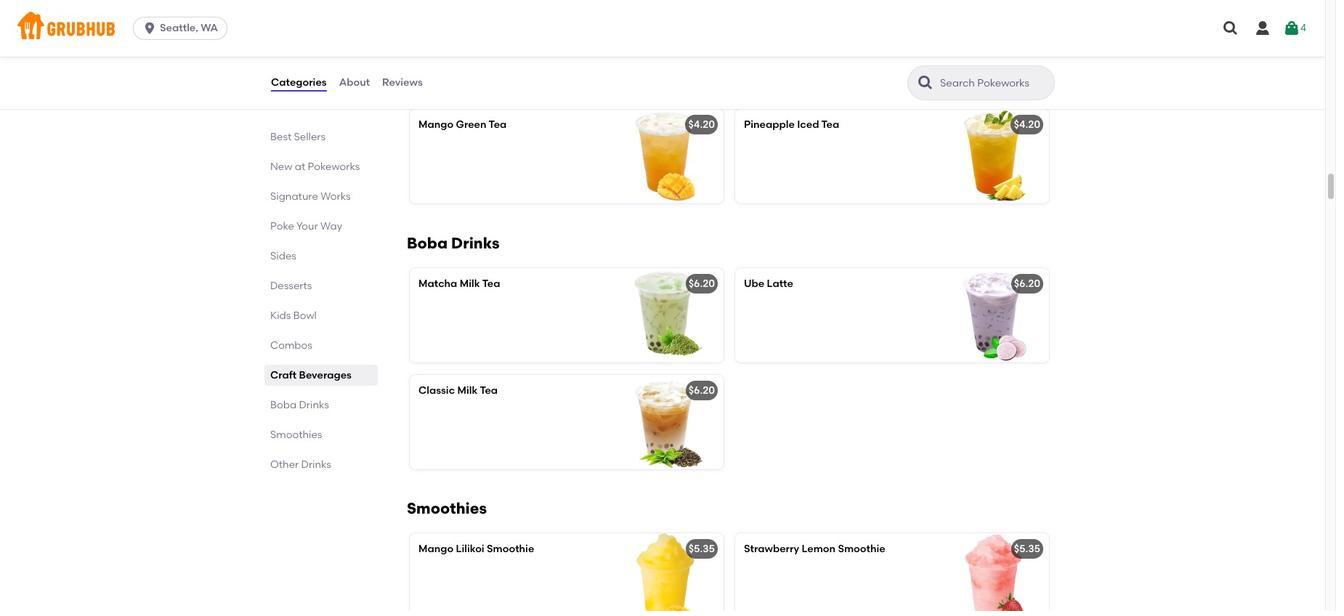 Task type: vqa. For each thing, say whether or not it's contained in the screenshot.
New at Pokeworks
yes



Task type: locate. For each thing, give the bounding box(es) containing it.
matcha
[[419, 277, 457, 290]]

0 horizontal spatial smoothies
[[270, 429, 322, 441]]

1 horizontal spatial smoothie
[[838, 543, 886, 555]]

drinks down craft beverages
[[299, 399, 329, 411]]

milk
[[460, 277, 480, 290], [458, 384, 478, 397]]

0 horizontal spatial $5.35
[[689, 543, 715, 555]]

categories button
[[270, 57, 328, 109]]

pineapple
[[744, 118, 795, 131]]

strawberry
[[744, 543, 800, 555]]

best sellers
[[270, 131, 326, 143]]

kids
[[270, 310, 291, 322]]

mango lilikoi smoothie
[[419, 543, 534, 555]]

iced
[[797, 118, 820, 131]]

matcha milk tea
[[419, 277, 500, 290]]

ube
[[744, 277, 765, 290]]

new
[[270, 161, 292, 173]]

kids bowl
[[270, 310, 317, 322]]

mango lilikoi smoothie image
[[615, 533, 724, 611]]

seattle, wa button
[[133, 17, 233, 40]]

drinks up matcha milk tea at the left
[[451, 234, 500, 252]]

0 horizontal spatial $4.20
[[689, 118, 715, 131]]

mango
[[419, 118, 454, 131], [419, 543, 454, 555]]

classic milk tea image
[[615, 375, 724, 469]]

latte
[[767, 277, 794, 290]]

$6.20 for ube latte
[[1015, 277, 1041, 290]]

boba down craft
[[270, 399, 297, 411]]

about button
[[338, 57, 371, 109]]

boba drinks
[[407, 234, 500, 252], [270, 399, 329, 411]]

$4.20
[[689, 118, 715, 131], [1014, 118, 1041, 131]]

1 vertical spatial drinks
[[299, 399, 329, 411]]

2 mango from the top
[[419, 543, 454, 555]]

mango green tea image
[[615, 109, 724, 203]]

seattle,
[[160, 22, 198, 34]]

drinks
[[451, 234, 500, 252], [299, 399, 329, 411], [301, 459, 331, 471]]

smoothie right lemon
[[838, 543, 886, 555]]

1 mango from the top
[[419, 118, 454, 131]]

svg image
[[143, 21, 157, 36]]

milk right matcha
[[460, 277, 480, 290]]

craft beverages
[[270, 369, 352, 382]]

boba up matcha
[[407, 234, 448, 252]]

tea right classic
[[480, 384, 498, 397]]

3 svg image from the left
[[1284, 20, 1301, 37]]

boba drinks down craft beverages
[[270, 399, 329, 411]]

tea for classic milk tea
[[480, 384, 498, 397]]

works
[[321, 190, 351, 203]]

boba drinks up matcha milk tea at the left
[[407, 234, 500, 252]]

4 button
[[1284, 15, 1307, 41]]

$5.35
[[689, 543, 715, 555], [1014, 543, 1041, 555]]

2 horizontal spatial svg image
[[1284, 20, 1301, 37]]

1 horizontal spatial $4.20
[[1014, 118, 1041, 131]]

0 vertical spatial milk
[[460, 277, 480, 290]]

tea
[[489, 118, 507, 131], [822, 118, 840, 131], [482, 277, 500, 290], [480, 384, 498, 397]]

svg image
[[1223, 20, 1240, 37], [1255, 20, 1272, 37], [1284, 20, 1301, 37]]

tea for matcha milk tea
[[482, 277, 500, 290]]

best
[[270, 131, 292, 143]]

2 $5.35 from the left
[[1014, 543, 1041, 555]]

0 horizontal spatial svg image
[[1223, 20, 1240, 37]]

desserts
[[270, 280, 312, 292]]

0 vertical spatial boba
[[407, 234, 448, 252]]

$6.20
[[689, 277, 715, 290], [1015, 277, 1041, 290], [689, 384, 715, 397]]

lilikoi
[[456, 543, 485, 555]]

matcha milk tea image
[[615, 268, 724, 362]]

smoothies up lilikoi
[[407, 499, 487, 517]]

1 $4.20 from the left
[[689, 118, 715, 131]]

tea right iced
[[822, 118, 840, 131]]

1 horizontal spatial $5.35
[[1014, 543, 1041, 555]]

combos
[[270, 339, 312, 352]]

drinks right other
[[301, 459, 331, 471]]

categories
[[271, 76, 327, 89]]

$4.20 left pineapple
[[689, 118, 715, 131]]

smoothie right lilikoi
[[487, 543, 534, 555]]

mango left green
[[419, 118, 454, 131]]

0 vertical spatial smoothies
[[270, 429, 322, 441]]

2 $4.20 from the left
[[1014, 118, 1041, 131]]

milk right classic
[[458, 384, 478, 397]]

strawberry lemon smoothie image
[[941, 533, 1050, 611]]

Search Pokeworks search field
[[939, 76, 1050, 90]]

1 smoothie from the left
[[487, 543, 534, 555]]

0 horizontal spatial boba
[[270, 399, 297, 411]]

ube latte
[[744, 277, 794, 290]]

1 vertical spatial boba drinks
[[270, 399, 329, 411]]

poke
[[270, 220, 294, 233]]

pineapple iced tea
[[744, 118, 840, 131]]

tea right matcha
[[482, 277, 500, 290]]

1 vertical spatial boba
[[270, 399, 297, 411]]

2 smoothie from the left
[[838, 543, 886, 555]]

1 horizontal spatial smoothies
[[407, 499, 487, 517]]

ube latte image
[[941, 268, 1050, 362]]

mango left lilikoi
[[419, 543, 454, 555]]

mango for mango lilikoi smoothie
[[419, 543, 454, 555]]

pokeworks
[[308, 161, 360, 173]]

other drinks
[[270, 459, 331, 471]]

0 horizontal spatial boba drinks
[[270, 399, 329, 411]]

0 vertical spatial mango
[[419, 118, 454, 131]]

green
[[456, 118, 487, 131]]

0 vertical spatial boba drinks
[[407, 234, 500, 252]]

reviews
[[382, 76, 423, 89]]

1 $5.35 from the left
[[689, 543, 715, 555]]

1 vertical spatial mango
[[419, 543, 454, 555]]

smoothie
[[487, 543, 534, 555], [838, 543, 886, 555]]

1 horizontal spatial svg image
[[1255, 20, 1272, 37]]

boba
[[407, 234, 448, 252], [270, 399, 297, 411]]

0 horizontal spatial smoothie
[[487, 543, 534, 555]]

your
[[297, 220, 318, 233]]

pineapple iced tea image
[[941, 109, 1050, 203]]

mango for mango green tea
[[419, 118, 454, 131]]

0 vertical spatial drinks
[[451, 234, 500, 252]]

tea right green
[[489, 118, 507, 131]]

smoothies up other drinks
[[270, 429, 322, 441]]

1 vertical spatial milk
[[458, 384, 478, 397]]

mango green tea
[[419, 118, 507, 131]]

$4.20 down search pokeworks search box
[[1014, 118, 1041, 131]]

$4.20 for pineapple iced tea
[[1014, 118, 1041, 131]]

smoothies
[[270, 429, 322, 441], [407, 499, 487, 517]]

main navigation navigation
[[0, 0, 1326, 57]]



Task type: describe. For each thing, give the bounding box(es) containing it.
beverages
[[299, 369, 352, 382]]

other
[[270, 459, 299, 471]]

$5.35 for mango lilikoi smoothie
[[689, 543, 715, 555]]

seattle, wa
[[160, 22, 218, 34]]

1 vertical spatial smoothies
[[407, 499, 487, 517]]

new at pokeworks
[[270, 161, 360, 173]]

signature
[[270, 190, 318, 203]]

strawberry lemon smoothie
[[744, 543, 886, 555]]

strawberry lemonade image
[[615, 2, 724, 96]]

signature works
[[270, 190, 351, 203]]

1 horizontal spatial boba
[[407, 234, 448, 252]]

craft
[[270, 369, 297, 382]]

smoothie for strawberry lemon smoothie
[[838, 543, 886, 555]]

1 horizontal spatial boba drinks
[[407, 234, 500, 252]]

2 svg image from the left
[[1255, 20, 1272, 37]]

classic milk tea
[[419, 384, 498, 397]]

svg image inside 4 "button"
[[1284, 20, 1301, 37]]

bowl
[[293, 310, 317, 322]]

sides
[[270, 250, 297, 262]]

wa
[[201, 22, 218, 34]]

poke your way
[[270, 220, 342, 233]]

2 vertical spatial drinks
[[301, 459, 331, 471]]

way
[[321, 220, 342, 233]]

lilikoi green tea image
[[941, 2, 1050, 96]]

at
[[295, 161, 305, 173]]

milk for matcha
[[460, 277, 480, 290]]

1 svg image from the left
[[1223, 20, 1240, 37]]

tea for mango green tea
[[489, 118, 507, 131]]

classic
[[419, 384, 455, 397]]

sellers
[[294, 131, 326, 143]]

$6.20 for classic milk tea
[[689, 384, 715, 397]]

search icon image
[[917, 74, 935, 92]]

smoothie for mango lilikoi smoothie
[[487, 543, 534, 555]]

$6.20 for matcha milk tea
[[689, 277, 715, 290]]

$4.20 for mango green tea
[[689, 118, 715, 131]]

reviews button
[[382, 57, 424, 109]]

$5.35 for strawberry lemon smoothie
[[1014, 543, 1041, 555]]

4
[[1301, 22, 1307, 34]]

lemon
[[802, 543, 836, 555]]

about
[[339, 76, 370, 89]]

tea for pineapple iced tea
[[822, 118, 840, 131]]

milk for classic
[[458, 384, 478, 397]]



